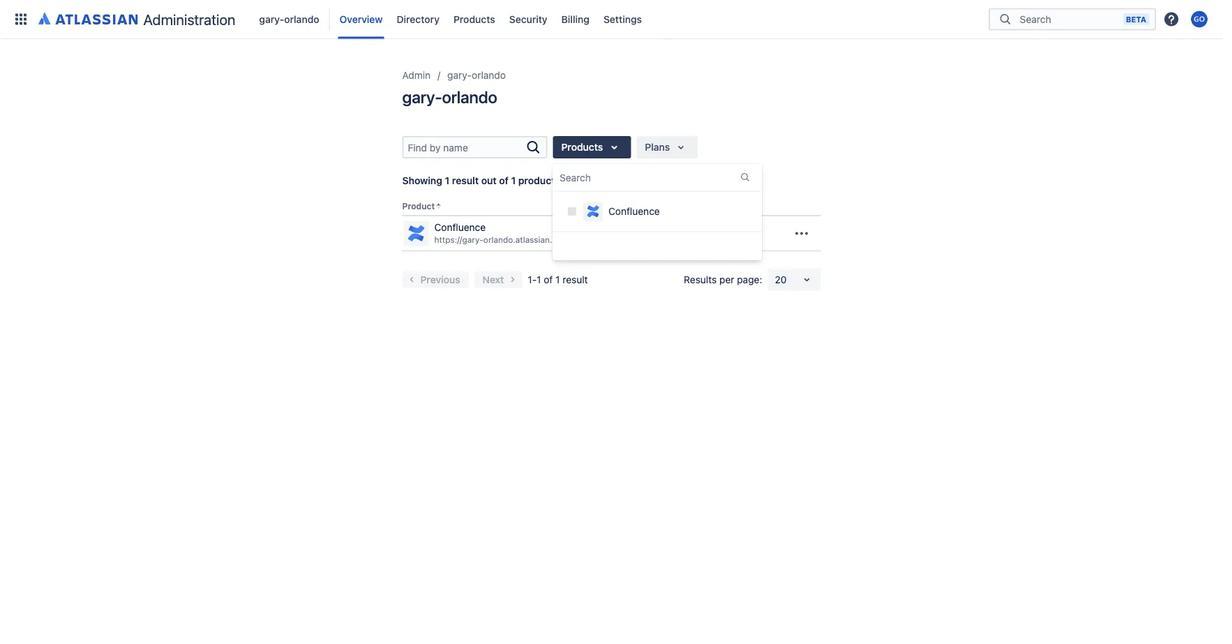 Task type: locate. For each thing, give the bounding box(es) containing it.
gary-orlando
[[259, 13, 319, 25], [447, 69, 506, 81], [402, 87, 497, 107]]

of right 1-
[[544, 273, 553, 285]]

orlando down the global navigation element
[[472, 69, 506, 81]]

result left out
[[452, 175, 479, 186]]

1 horizontal spatial products
[[561, 141, 603, 153]]

billing
[[562, 13, 590, 25]]

0 horizontal spatial gary-orlando link
[[255, 8, 324, 30]]

gary-
[[259, 13, 284, 25], [447, 69, 472, 81], [402, 87, 442, 107]]

1 horizontal spatial gary-
[[402, 87, 442, 107]]

confluence up https://gary-
[[434, 222, 486, 233]]

search icon image
[[997, 12, 1014, 26]]

product
[[402, 201, 435, 211]]

0 vertical spatial of
[[499, 175, 509, 186]]

orlando
[[284, 13, 319, 25], [472, 69, 506, 81], [442, 87, 497, 107]]

orlando.atlassian.net/wiki
[[484, 235, 583, 245]]

orlando left overview
[[284, 13, 319, 25]]

0 vertical spatial orlando
[[284, 13, 319, 25]]

0 vertical spatial gary-orlando link
[[255, 8, 324, 30]]

1 vertical spatial gary-
[[447, 69, 472, 81]]

plans
[[645, 141, 670, 153]]

products left security
[[454, 13, 495, 25]]

results
[[684, 273, 717, 285]]

products inside 'link'
[[454, 13, 495, 25]]

help icon image
[[1163, 11, 1180, 28]]

showing 1 result out of 1 product
[[402, 175, 555, 186]]

next image
[[504, 271, 521, 288]]

result
[[452, 175, 479, 186], [563, 273, 588, 285]]

1 vertical spatial confluence
[[434, 222, 486, 233]]

overview
[[340, 13, 383, 25]]

1 horizontal spatial gary-orlando link
[[447, 67, 506, 84]]

1 right 1-
[[556, 273, 560, 285]]

0 horizontal spatial of
[[499, 175, 509, 186]]

1 vertical spatial products
[[561, 141, 603, 153]]

products link
[[449, 8, 499, 30]]

administration
[[143, 10, 235, 28]]

per
[[720, 273, 735, 285]]

security link
[[505, 8, 552, 30]]

https://gary-
[[434, 235, 484, 245]]

confluence for confluence https://gary-orlando.atlassian.net/wiki
[[434, 222, 486, 233]]

0 vertical spatial gary-
[[259, 13, 284, 25]]

atlassian image
[[38, 10, 138, 27], [38, 10, 138, 27]]

settings
[[604, 13, 642, 25]]

products for products dropdown button
[[561, 141, 603, 153]]

0 vertical spatial gary-orlando
[[259, 13, 319, 25]]

plans button
[[637, 136, 698, 158]]

products up search at the left top of the page
[[561, 141, 603, 153]]

confluence
[[609, 206, 660, 217], [434, 222, 486, 233]]

orlando up search text field
[[442, 87, 497, 107]]

2 vertical spatial gary-
[[402, 87, 442, 107]]

open image
[[799, 271, 815, 288]]

confluence image
[[585, 203, 602, 220], [585, 203, 602, 220], [405, 222, 427, 244]]

account image
[[1191, 11, 1208, 28]]

0 horizontal spatial confluence
[[434, 222, 486, 233]]

Search text field
[[404, 137, 525, 157]]

1 vertical spatial gary-orlando link
[[447, 67, 506, 84]]

confluence for confluence
[[609, 206, 660, 217]]

of
[[499, 175, 509, 186], [544, 273, 553, 285]]

out
[[481, 175, 497, 186]]

0 horizontal spatial products
[[454, 13, 495, 25]]

products for products 'link'
[[454, 13, 495, 25]]

gary-orlando link
[[255, 8, 324, 30], [447, 67, 506, 84]]

Search field
[[1016, 7, 1123, 32]]

1 right next image
[[537, 273, 541, 285]]

1 horizontal spatial result
[[563, 273, 588, 285]]

1
[[445, 175, 450, 186], [511, 175, 516, 186], [728, 227, 732, 239], [537, 273, 541, 285], [556, 273, 560, 285]]

administration banner
[[0, 0, 1223, 39]]

products
[[454, 13, 495, 25], [561, 141, 603, 153]]

product
[[518, 175, 555, 186]]

beta
[[1126, 15, 1147, 24]]

1-
[[528, 273, 537, 285]]

1 horizontal spatial confluence
[[609, 206, 660, 217]]

result right 1-
[[563, 273, 588, 285]]

1 horizontal spatial of
[[544, 273, 553, 285]]

20
[[775, 273, 787, 285]]

confluence inside the confluence https://gary-orlando.atlassian.net/wiki
[[434, 222, 486, 233]]

confluence down plans
[[609, 206, 660, 217]]

0 horizontal spatial result
[[452, 175, 479, 186]]

of right out
[[499, 175, 509, 186]]

0 vertical spatial confluence
[[609, 206, 660, 217]]

0 horizontal spatial gary-
[[259, 13, 284, 25]]

1 vertical spatial result
[[563, 273, 588, 285]]

search
[[560, 172, 591, 184]]

0 vertical spatial products
[[454, 13, 495, 25]]

products inside dropdown button
[[561, 141, 603, 153]]



Task type: describe. For each thing, give the bounding box(es) containing it.
1 vertical spatial of
[[544, 273, 553, 285]]

page:
[[737, 273, 762, 285]]

confluence https://gary-orlando.atlassian.net/wiki
[[434, 222, 583, 245]]

1 right 'showing'
[[445, 175, 450, 186]]

confluence image
[[405, 222, 427, 244]]

billing link
[[557, 8, 594, 30]]

overview link
[[335, 8, 387, 30]]

2 vertical spatial gary-orlando
[[402, 87, 497, 107]]

free
[[679, 227, 699, 239]]

2 horizontal spatial gary-
[[447, 69, 472, 81]]

global navigation element
[[8, 0, 989, 39]]

settings link
[[599, 8, 646, 30]]

appswitcher icon image
[[13, 11, 29, 28]]

security
[[509, 13, 548, 25]]

directory
[[397, 13, 440, 25]]

previous image
[[404, 271, 420, 288]]

orlando inside the global navigation element
[[284, 13, 319, 25]]

gary- inside the global navigation element
[[259, 13, 284, 25]]

2 vertical spatial orlando
[[442, 87, 497, 107]]

1 right 'free'
[[728, 227, 732, 239]]

administration link
[[33, 8, 241, 30]]

results per page:
[[684, 273, 762, 285]]

refresh image
[[558, 175, 569, 186]]

admin
[[402, 69, 431, 81]]

1 vertical spatial orlando
[[472, 69, 506, 81]]

gary-orlando inside the global navigation element
[[259, 13, 319, 25]]

1-1 of 1 result
[[528, 273, 588, 285]]

directory link
[[393, 8, 444, 30]]

showing
[[402, 175, 442, 186]]

1 vertical spatial gary-orlando
[[447, 69, 506, 81]]

0 vertical spatial result
[[452, 175, 479, 186]]

1 left product at the top of page
[[511, 175, 516, 186]]

products button
[[553, 136, 631, 158]]

admin link
[[402, 67, 431, 84]]

search image
[[525, 139, 542, 156]]



Task type: vqa. For each thing, say whether or not it's contained in the screenshot.
Verification, on the right of the page
no



